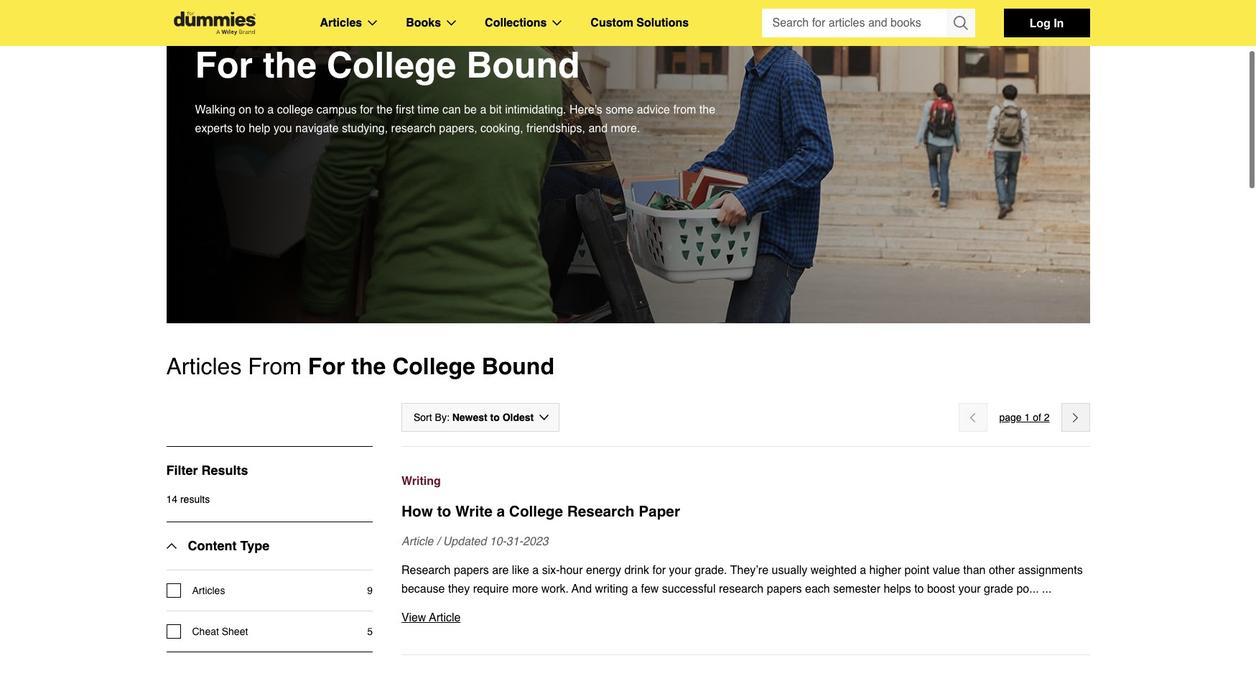 Task type: locate. For each thing, give the bounding box(es) containing it.
0 horizontal spatial for
[[360, 103, 374, 116]]

college down open article categories image
[[327, 44, 457, 85]]

cheat sheet
[[192, 626, 248, 637]]

for up studying,
[[360, 103, 374, 116]]

to down point
[[915, 583, 924, 596]]

studying,
[[342, 122, 388, 135]]

updated
[[443, 535, 487, 548]]

cookie consent banner dialog
[[0, 624, 1257, 676]]

0 vertical spatial bound
[[466, 44, 580, 85]]

0 horizontal spatial papers
[[454, 564, 489, 577]]

and
[[572, 583, 592, 596]]

your
[[669, 564, 692, 577], [959, 583, 981, 596]]

1 vertical spatial for
[[653, 564, 666, 577]]

they
[[448, 583, 470, 596]]

papers down usually at the bottom of the page
[[767, 583, 802, 596]]

research left paper
[[567, 503, 635, 520]]

articles up cheat
[[192, 585, 225, 596]]

college
[[327, 44, 457, 85], [392, 353, 475, 379], [509, 503, 563, 520]]

sort by: newest to oldest
[[414, 412, 534, 423]]

content type
[[188, 538, 270, 553]]

more
[[512, 583, 538, 596]]

cheat
[[192, 626, 219, 637]]

bound up oldest
[[482, 353, 555, 379]]

grade
[[984, 583, 1014, 596]]

you
[[274, 122, 292, 135]]

14
[[166, 494, 178, 505]]

six-
[[542, 564, 560, 577]]

the
[[263, 44, 317, 85], [377, 103, 393, 116], [700, 103, 716, 116], [352, 353, 386, 379]]

view
[[402, 611, 426, 624]]

for
[[360, 103, 374, 116], [653, 564, 666, 577]]

2 vertical spatial college
[[509, 503, 563, 520]]

a up help
[[267, 103, 274, 116]]

article / updated 10-31-2023
[[402, 535, 549, 548]]

here's
[[570, 103, 603, 116]]

results
[[180, 494, 210, 505]]

a right the write
[[497, 503, 505, 520]]

friendships,
[[527, 122, 585, 135]]

point
[[905, 564, 930, 577]]

oldest
[[503, 412, 534, 423]]

to
[[255, 103, 264, 116], [236, 122, 246, 135], [490, 412, 500, 423], [437, 503, 451, 520], [915, 583, 924, 596]]

log
[[1030, 16, 1051, 29]]

bound down collections
[[466, 44, 580, 85]]

view article link
[[402, 609, 1090, 627]]

1 vertical spatial for
[[308, 353, 345, 379]]

1 vertical spatial papers
[[767, 583, 802, 596]]

grade.
[[695, 564, 727, 577]]

are
[[492, 564, 509, 577]]

to right how
[[437, 503, 451, 520]]

papers up they
[[454, 564, 489, 577]]

14 results
[[166, 494, 210, 505]]

1 vertical spatial bound
[[482, 353, 555, 379]]

papers
[[454, 564, 489, 577], [767, 583, 802, 596]]

/
[[437, 535, 440, 548]]

1 vertical spatial research
[[402, 564, 451, 577]]

books
[[406, 17, 441, 29]]

1 horizontal spatial your
[[959, 583, 981, 596]]

for up few
[[653, 564, 666, 577]]

writing link
[[402, 472, 1090, 491]]

open collections list image
[[553, 20, 562, 26]]

research down they're on the bottom right of page
[[719, 583, 764, 596]]

2 vertical spatial articles
[[192, 585, 225, 596]]

articles left from
[[166, 353, 242, 379]]

newest
[[452, 412, 488, 423]]

articles
[[320, 17, 362, 29], [166, 353, 242, 379], [192, 585, 225, 596]]

assignments
[[1019, 564, 1083, 577]]

can
[[443, 103, 461, 116]]

how to write a college research paper
[[402, 503, 680, 520]]

0 vertical spatial articles
[[320, 17, 362, 29]]

custom solutions link
[[591, 14, 689, 32]]

for
[[195, 44, 253, 85], [308, 353, 345, 379]]

because
[[402, 583, 445, 596]]

from
[[673, 103, 696, 116]]

open book categories image
[[447, 20, 456, 26]]

college for write
[[509, 503, 563, 520]]

0 vertical spatial your
[[669, 564, 692, 577]]

for the college bound
[[195, 44, 580, 85]]

research down first
[[391, 122, 436, 135]]

page 1 of 2 button
[[1000, 409, 1050, 426]]

cooking,
[[481, 122, 524, 135]]

articles for 9
[[192, 585, 225, 596]]

article left /
[[402, 535, 434, 548]]

to inside how to write a college research paper link
[[437, 503, 451, 520]]

than
[[964, 564, 986, 577]]

college up by:
[[392, 353, 475, 379]]

your up successful
[[669, 564, 692, 577]]

your down than on the right of page
[[959, 583, 981, 596]]

write
[[456, 503, 493, 520]]

0 horizontal spatial research
[[402, 564, 451, 577]]

1 vertical spatial college
[[392, 353, 475, 379]]

view article
[[402, 611, 461, 624]]

a
[[267, 103, 274, 116], [480, 103, 487, 116], [497, 503, 505, 520], [533, 564, 539, 577], [860, 564, 867, 577], [632, 583, 638, 596]]

semester
[[834, 583, 881, 596]]

0 vertical spatial for
[[360, 103, 374, 116]]

hour
[[560, 564, 583, 577]]

articles left open article categories image
[[320, 17, 362, 29]]

10-
[[490, 535, 506, 548]]

to left oldest
[[490, 412, 500, 423]]

0 vertical spatial papers
[[454, 564, 489, 577]]

1 horizontal spatial for
[[653, 564, 666, 577]]

for right from
[[308, 353, 345, 379]]

research inside research papers are like a six-hour energy drink for your grade. they're usually weighted a higher point value than other assignments because they require more work. and writing a few successful research papers each semester helps to boost your grade po...
[[402, 564, 451, 577]]

article right view
[[429, 611, 461, 624]]

custom
[[591, 17, 634, 29]]

advice
[[637, 103, 670, 116]]

0 vertical spatial research
[[391, 122, 436, 135]]

paper
[[639, 503, 680, 520]]

open article categories image
[[368, 20, 377, 26]]

research up because
[[402, 564, 451, 577]]

bound
[[466, 44, 580, 85], [482, 353, 555, 379]]

research
[[391, 122, 436, 135], [719, 583, 764, 596]]

1 horizontal spatial research
[[719, 583, 764, 596]]

research
[[567, 503, 635, 520], [402, 564, 451, 577]]

1 vertical spatial research
[[719, 583, 764, 596]]

solutions
[[637, 17, 689, 29]]

a up semester
[[860, 564, 867, 577]]

0 horizontal spatial research
[[391, 122, 436, 135]]

group
[[762, 9, 975, 37]]

weighted
[[811, 564, 857, 577]]

31-
[[506, 535, 523, 548]]

for down logo
[[195, 44, 253, 85]]

college up 2023
[[509, 503, 563, 520]]

to inside research papers are like a six-hour energy drink for your grade. they're usually weighted a higher point value than other assignments because they require more work. and writing a few successful research papers each semester helps to boost your grade po...
[[915, 583, 924, 596]]

0 vertical spatial research
[[567, 503, 635, 520]]

drink
[[625, 564, 650, 577]]

content type button
[[166, 522, 270, 570]]

articles for books
[[320, 17, 362, 29]]

0 horizontal spatial for
[[195, 44, 253, 85]]



Task type: describe. For each thing, give the bounding box(es) containing it.
other
[[989, 564, 1015, 577]]

how to write a college research paper link
[[402, 501, 1090, 522]]

Search for articles and books text field
[[762, 9, 948, 37]]

1 horizontal spatial for
[[308, 353, 345, 379]]

content
[[188, 538, 237, 553]]

filter
[[166, 463, 198, 478]]

2
[[1044, 412, 1050, 423]]

boost
[[927, 583, 956, 596]]

few
[[641, 583, 659, 596]]

page 1 of 2
[[1000, 412, 1050, 423]]

1 vertical spatial article
[[429, 611, 461, 624]]

walking on to a college campus for the first time can be a bit intimidating. here's some advice from the experts to help you navigate studying, research papers, cooking, friendships, and more.
[[195, 103, 716, 135]]

a left bit
[[480, 103, 487, 116]]

be
[[464, 103, 477, 116]]

1 vertical spatial your
[[959, 583, 981, 596]]

a right like
[[533, 564, 539, 577]]

work.
[[542, 583, 569, 596]]

intimidating.
[[505, 103, 566, 116]]

to right on
[[255, 103, 264, 116]]

of
[[1033, 412, 1042, 423]]

type
[[240, 538, 270, 553]]

usually
[[772, 564, 808, 577]]

higher
[[870, 564, 902, 577]]

successful
[[662, 583, 716, 596]]

energy
[[586, 564, 621, 577]]

1 vertical spatial articles
[[166, 353, 242, 379]]

1
[[1025, 412, 1030, 423]]

bit
[[490, 103, 502, 116]]

0 vertical spatial college
[[327, 44, 457, 85]]

and
[[589, 122, 608, 135]]

filter results
[[166, 463, 248, 478]]

collections
[[485, 17, 547, 29]]

1 horizontal spatial papers
[[767, 583, 802, 596]]

writing
[[402, 475, 441, 488]]

research papers are like a six-hour energy drink for your grade. they're usually weighted a higher point value than other assignments because they require more work. and writing a few successful research papers each semester helps to boost your grade po...
[[402, 564, 1083, 596]]

to left help
[[236, 122, 246, 135]]

research inside walking on to a college campus for the first time can be a bit intimidating. here's some advice from the experts to help you navigate studying, research papers, cooking, friendships, and more.
[[391, 122, 436, 135]]

college
[[277, 103, 313, 116]]

for inside walking on to a college campus for the first time can be a bit intimidating. here's some advice from the experts to help you navigate studying, research papers, cooking, friendships, and more.
[[360, 103, 374, 116]]

by:
[[435, 412, 450, 423]]

po...
[[1017, 583, 1039, 596]]

log in
[[1030, 16, 1064, 29]]

helps
[[884, 583, 911, 596]]

navigate
[[295, 122, 339, 135]]

experts
[[195, 122, 233, 135]]

time
[[418, 103, 439, 116]]

each
[[805, 583, 830, 596]]

help
[[249, 122, 270, 135]]

9
[[367, 585, 373, 596]]

on
[[239, 103, 251, 116]]

some
[[606, 103, 634, 116]]

research inside research papers are like a six-hour energy drink for your grade. they're usually weighted a higher point value than other assignments because they require more work. and writing a few successful research papers each semester helps to boost your grade po...
[[719, 583, 764, 596]]

1 horizontal spatial research
[[567, 503, 635, 520]]

more.
[[611, 122, 640, 135]]

from
[[248, 353, 302, 379]]

they're
[[731, 564, 769, 577]]

0 vertical spatial for
[[195, 44, 253, 85]]

results
[[202, 463, 248, 478]]

0 vertical spatial article
[[402, 535, 434, 548]]

page
[[1000, 412, 1022, 423]]

like
[[512, 564, 529, 577]]

log in link
[[1004, 9, 1090, 37]]

articles from for the college bound
[[166, 353, 555, 379]]

2023
[[523, 535, 549, 548]]

5
[[367, 626, 373, 637]]

value
[[933, 564, 960, 577]]

in
[[1054, 16, 1064, 29]]

require
[[473, 583, 509, 596]]

sheet
[[222, 626, 248, 637]]

campus
[[317, 103, 357, 116]]

custom solutions
[[591, 17, 689, 29]]

sort
[[414, 412, 432, 423]]

0 horizontal spatial your
[[669, 564, 692, 577]]

college for for
[[392, 353, 475, 379]]

logo image
[[166, 11, 263, 35]]

first
[[396, 103, 414, 116]]

how
[[402, 503, 433, 520]]

papers,
[[439, 122, 477, 135]]

for inside research papers are like a six-hour energy drink for your grade. they're usually weighted a higher point value than other assignments because they require more work. and writing a few successful research papers each semester helps to boost your grade po...
[[653, 564, 666, 577]]

a left few
[[632, 583, 638, 596]]



Task type: vqa. For each thing, say whether or not it's contained in the screenshot.
the
yes



